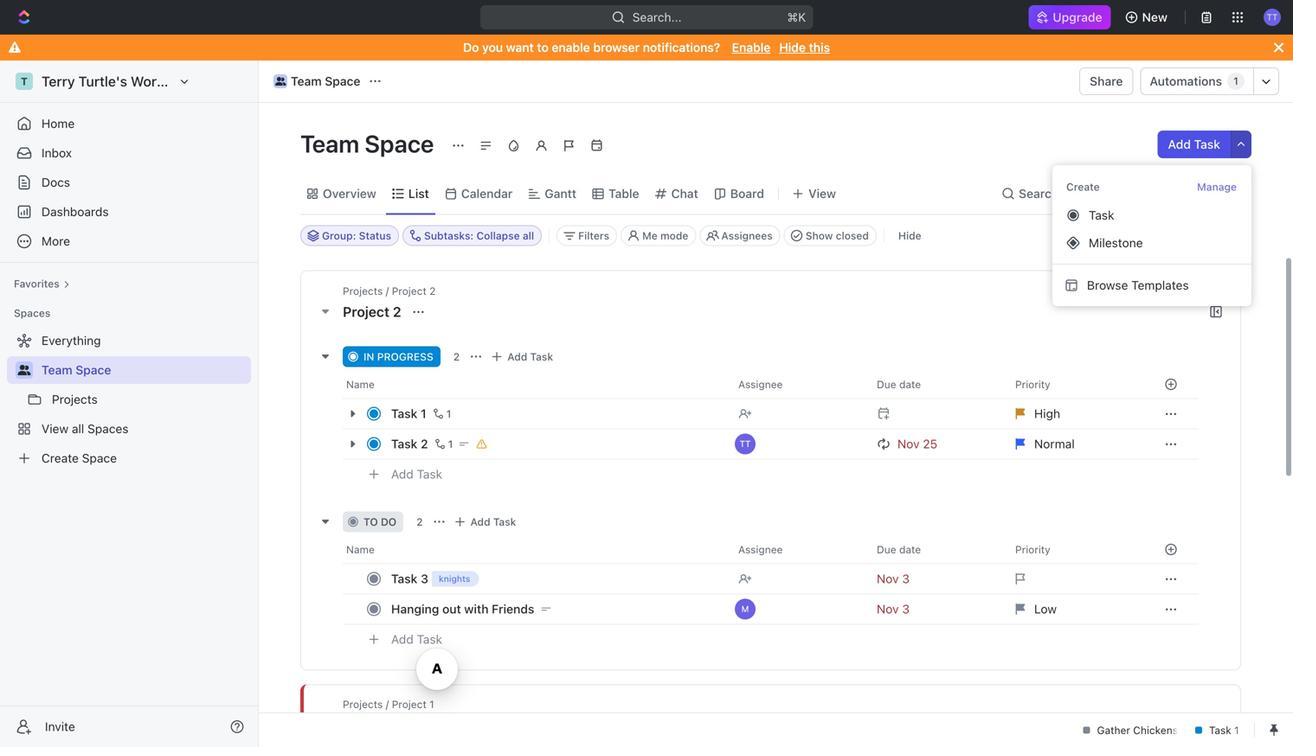 Task type: vqa. For each thing, say whether or not it's contained in the screenshot.
Dashboards
yes



Task type: locate. For each thing, give the bounding box(es) containing it.
upgrade
[[1053, 10, 1102, 24]]

hanging
[[391, 602, 439, 617]]

1 horizontal spatial hide
[[898, 230, 922, 242]]

assignees
[[721, 230, 773, 242]]

2 vertical spatial space
[[76, 363, 111, 377]]

to right want
[[537, 40, 549, 55]]

sidebar navigation
[[0, 61, 259, 748]]

team space link
[[269, 71, 365, 92], [42, 357, 248, 384]]

1 horizontal spatial team space link
[[269, 71, 365, 92]]

do
[[381, 516, 397, 528]]

customize button
[[1123, 182, 1212, 206]]

2 vertical spatial team space
[[42, 363, 111, 377]]

this
[[809, 40, 830, 55]]

inbox
[[42, 146, 72, 160]]

task button
[[1059, 202, 1245, 229]]

table link
[[605, 182, 639, 206]]

2 vertical spatial hide
[[898, 230, 922, 242]]

2
[[393, 304, 401, 320], [453, 351, 460, 363], [421, 437, 428, 451], [416, 516, 423, 528]]

hanging out with friends
[[391, 602, 534, 617]]

1
[[1234, 75, 1239, 87], [421, 407, 426, 421], [446, 408, 451, 420], [448, 438, 453, 451]]

you
[[482, 40, 503, 55]]

task 1
[[391, 407, 426, 421]]

1 vertical spatial space
[[365, 129, 434, 158]]

team space right user group icon
[[42, 363, 111, 377]]

team right user group icon
[[42, 363, 72, 377]]

progress
[[377, 351, 433, 363]]

add task button
[[1158, 131, 1231, 158], [487, 347, 560, 367], [383, 464, 449, 485], [450, 512, 523, 533], [383, 630, 449, 650]]

0 vertical spatial space
[[325, 74, 360, 88]]

0 vertical spatial to
[[537, 40, 549, 55]]

space right user group image at the left of page
[[325, 74, 360, 88]]

favorites button
[[7, 274, 77, 294]]

customize
[[1146, 187, 1207, 201]]

0 horizontal spatial to
[[364, 516, 378, 528]]

to do
[[364, 516, 397, 528]]

overview link
[[319, 182, 376, 206]]

to left do
[[364, 516, 378, 528]]

0 horizontal spatial space
[[76, 363, 111, 377]]

space up list link at the top of the page
[[365, 129, 434, 158]]

1 button
[[430, 406, 454, 423], [432, 436, 456, 453]]

0 vertical spatial team
[[291, 74, 322, 88]]

search
[[1019, 187, 1059, 201]]

1 button right task 1
[[430, 406, 454, 423]]

0 vertical spatial hide
[[779, 40, 806, 55]]

team
[[291, 74, 322, 88], [300, 129, 359, 158], [42, 363, 72, 377]]

do
[[463, 40, 479, 55]]

task 3
[[391, 572, 428, 586]]

2 horizontal spatial hide
[[1088, 187, 1115, 201]]

2 horizontal spatial space
[[365, 129, 434, 158]]

chat
[[671, 187, 698, 201]]

board link
[[727, 182, 764, 206]]

1 vertical spatial team space
[[300, 129, 439, 158]]

templates
[[1131, 278, 1189, 293]]

hide
[[779, 40, 806, 55], [1088, 187, 1115, 201], [898, 230, 922, 242]]

docs
[[42, 175, 70, 190]]

calendar
[[461, 187, 513, 201]]

0 vertical spatial 1 button
[[430, 406, 454, 423]]

table
[[609, 187, 639, 201]]

home
[[42, 116, 75, 131]]

0 vertical spatial team space link
[[269, 71, 365, 92]]

hide inside hide button
[[898, 230, 922, 242]]

task
[[1194, 137, 1220, 151], [1089, 208, 1114, 222], [530, 351, 553, 363], [391, 407, 418, 421], [391, 437, 418, 451], [417, 468, 442, 482], [493, 516, 516, 528], [391, 572, 418, 586], [417, 633, 442, 647]]

browse templates
[[1087, 278, 1189, 293]]

team right user group image at the left of page
[[291, 74, 322, 88]]

task inside "link"
[[391, 572, 418, 586]]

task 3 link
[[387, 567, 724, 592]]

share
[[1090, 74, 1123, 88]]

team space right user group image at the left of page
[[291, 74, 360, 88]]

notifications?
[[643, 40, 720, 55]]

1 vertical spatial hide
[[1088, 187, 1115, 201]]

hanging out with friends link
[[387, 597, 724, 622]]

space
[[325, 74, 360, 88], [365, 129, 434, 158], [76, 363, 111, 377]]

overview
[[323, 187, 376, 201]]

team space tree
[[7, 327, 251, 473]]

calendar link
[[458, 182, 513, 206]]

add task
[[1168, 137, 1220, 151], [507, 351, 553, 363], [391, 468, 442, 482], [470, 516, 516, 528], [391, 633, 442, 647]]

board
[[730, 187, 764, 201]]

0 horizontal spatial team space link
[[42, 357, 248, 384]]

team up overview link
[[300, 129, 359, 158]]

task inside button
[[1089, 208, 1114, 222]]

team space
[[291, 74, 360, 88], [300, 129, 439, 158], [42, 363, 111, 377]]

team space up overview at the left
[[300, 129, 439, 158]]

2 right project
[[393, 304, 401, 320]]

1 button for 2
[[432, 436, 456, 453]]

Search tasks... text field
[[1078, 223, 1251, 249]]

1 button right task 2
[[432, 436, 456, 453]]

gantt
[[545, 187, 577, 201]]

to
[[537, 40, 549, 55], [364, 516, 378, 528]]

1 vertical spatial team space link
[[42, 357, 248, 384]]

assignees button
[[700, 225, 781, 246]]

do you want to enable browser notifications? enable hide this
[[463, 40, 830, 55]]

1 vertical spatial 1 button
[[432, 436, 456, 453]]

enable
[[552, 40, 590, 55]]

2 vertical spatial team
[[42, 363, 72, 377]]

space right user group icon
[[76, 363, 111, 377]]

favorites
[[14, 278, 60, 290]]

new button
[[1118, 3, 1178, 31]]

team space link inside tree
[[42, 357, 248, 384]]

1 vertical spatial to
[[364, 516, 378, 528]]

add
[[1168, 137, 1191, 151], [507, 351, 527, 363], [391, 468, 414, 482], [470, 516, 490, 528], [391, 633, 414, 647]]



Task type: describe. For each thing, give the bounding box(es) containing it.
task 2
[[391, 437, 428, 451]]

inbox link
[[7, 139, 251, 167]]

list
[[408, 187, 429, 201]]

team space inside tree
[[42, 363, 111, 377]]

⌘k
[[787, 10, 806, 24]]

browse
[[1087, 278, 1128, 293]]

user group image
[[275, 77, 286, 86]]

search...
[[632, 10, 682, 24]]

1 right task 2
[[448, 438, 453, 451]]

milestone
[[1089, 236, 1143, 250]]

hide button
[[1067, 182, 1120, 206]]

search button
[[996, 182, 1064, 206]]

2 right do
[[416, 516, 423, 528]]

with
[[464, 602, 489, 617]]

0 vertical spatial team space
[[291, 74, 360, 88]]

3
[[421, 572, 428, 586]]

user group image
[[18, 365, 31, 376]]

space inside tree
[[76, 363, 111, 377]]

browser
[[593, 40, 640, 55]]

2 down task 1
[[421, 437, 428, 451]]

hide button
[[891, 225, 928, 246]]

friends
[[492, 602, 534, 617]]

manage button
[[1196, 179, 1238, 195]]

hide inside hide dropdown button
[[1088, 187, 1115, 201]]

0 horizontal spatial hide
[[779, 40, 806, 55]]

1 right the automations
[[1234, 75, 1239, 87]]

out
[[442, 602, 461, 617]]

docs link
[[7, 169, 251, 196]]

automations
[[1150, 74, 1222, 88]]

2 right progress
[[453, 351, 460, 363]]

dashboards link
[[7, 198, 251, 226]]

share button
[[1079, 68, 1133, 95]]

create
[[1066, 181, 1100, 193]]

1 horizontal spatial to
[[537, 40, 549, 55]]

1 horizontal spatial space
[[325, 74, 360, 88]]

chat link
[[668, 182, 698, 206]]

upgrade link
[[1029, 5, 1111, 29]]

in
[[364, 351, 374, 363]]

team inside 'team space' tree
[[42, 363, 72, 377]]

project
[[343, 304, 389, 320]]

gantt link
[[541, 182, 577, 206]]

enable
[[732, 40, 771, 55]]

1 button for 1
[[430, 406, 454, 423]]

spaces
[[14, 307, 51, 319]]

manage
[[1197, 181, 1237, 193]]

browse templates button
[[1059, 272, 1245, 299]]

project 2
[[343, 304, 405, 320]]

dashboards
[[42, 205, 109, 219]]

in progress
[[364, 351, 433, 363]]

milestone button
[[1059, 229, 1245, 257]]

home link
[[7, 110, 251, 138]]

1 right task 1
[[446, 408, 451, 420]]

list link
[[405, 182, 429, 206]]

invite
[[45, 720, 75, 734]]

want
[[506, 40, 534, 55]]

1 up task 2
[[421, 407, 426, 421]]

1 vertical spatial team
[[300, 129, 359, 158]]

new
[[1142, 10, 1168, 24]]



